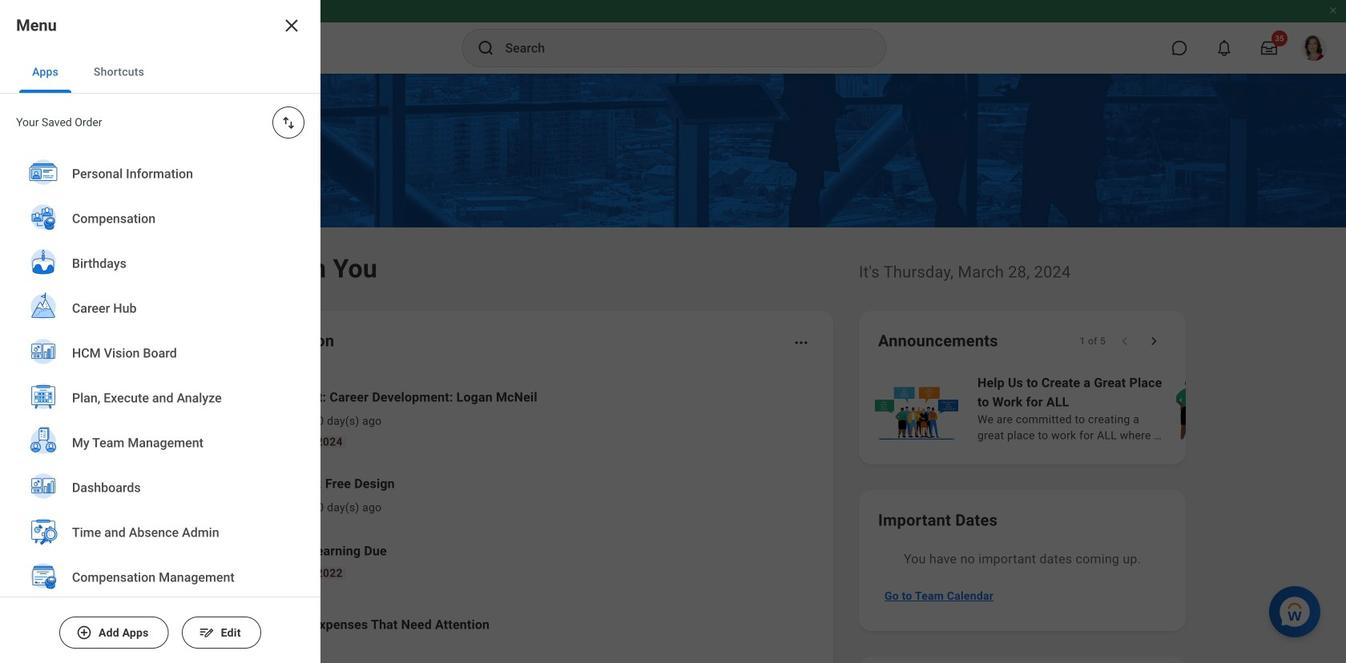 Task type: describe. For each thing, give the bounding box(es) containing it.
profile logan mcneil element
[[1292, 30, 1336, 66]]

chevron left small image
[[1117, 333, 1133, 349]]

sort image
[[280, 115, 296, 131]]

inbox large image
[[1261, 40, 1277, 56]]

text edit image
[[199, 625, 215, 641]]

chevron right small image
[[1146, 333, 1162, 349]]

book open image
[[203, 549, 227, 573]]



Task type: vqa. For each thing, say whether or not it's contained in the screenshot.
the justify icon
no



Task type: locate. For each thing, give the bounding box(es) containing it.
x image
[[282, 16, 301, 35]]

list
[[0, 151, 320, 663], [872, 372, 1346, 445], [179, 375, 814, 657]]

notifications large image
[[1216, 40, 1232, 56]]

main content
[[0, 74, 1346, 663]]

status
[[1080, 335, 1106, 348]]

dashboard expenses image
[[203, 613, 227, 637]]

banner
[[0, 0, 1346, 74]]

close environment banner image
[[1328, 6, 1338, 15]]

search image
[[476, 38, 496, 58]]

tab list
[[0, 51, 320, 94]]

inbox image
[[203, 406, 227, 430]]

global navigation dialog
[[0, 0, 320, 663]]

plus circle image
[[76, 625, 92, 641]]



